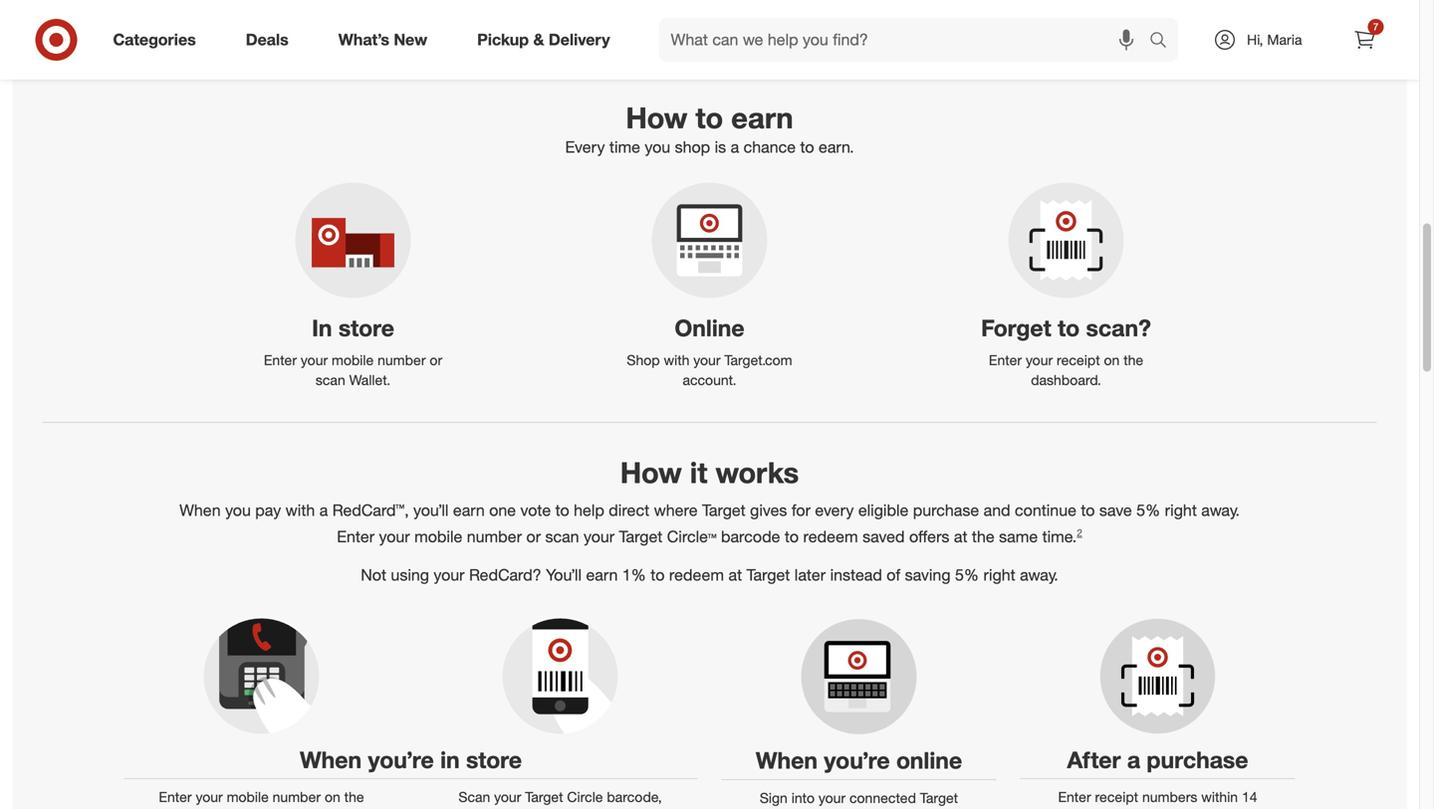 Task type: vqa. For each thing, say whether or not it's contained in the screenshot.


Task type: describe. For each thing, give the bounding box(es) containing it.
target left later
[[747, 566, 790, 585]]

online
[[896, 747, 962, 775]]

scan inside in store enter your mobile number or scan wallet.
[[316, 372, 345, 389]]

target down direct
[[619, 527, 663, 546]]

redcard™,
[[332, 501, 409, 520]]

keypad
[[161, 809, 207, 810]]

the inside forget to scan? enter your receipt on the dashboard.
[[1124, 352, 1144, 369]]

eligible
[[858, 501, 909, 520]]

continue
[[1015, 501, 1077, 520]]

enter inside the when you pay with a redcard™, you'll earn one vote to help direct where target gives for every eligible purchase and continue to save 5% right away. enter your mobile number or scan your target circle™ barcode to redeem saved offers at the same time.
[[337, 527, 375, 546]]

into
[[792, 790, 815, 807]]

earn.
[[819, 138, 854, 157]]

&
[[533, 30, 544, 49]]

of
[[887, 566, 901, 585]]

redeem inside the when you pay with a redcard™, you'll earn one vote to help direct where target gives for every eligible purchase and continue to save 5% right away. enter your mobile number or scan your target circle™ barcode to redeem saved offers at the same time.
[[803, 527, 858, 546]]

categories
[[113, 30, 196, 49]]

target inside sign into your connected target account on target.com or in th
[[920, 790, 958, 807]]

your right using
[[434, 566, 465, 585]]

your down redcard™,
[[379, 527, 410, 546]]

to right vote
[[555, 501, 569, 520]]

0 horizontal spatial in
[[440, 746, 460, 774]]

forget
[[981, 314, 1052, 342]]

sign
[[760, 790, 788, 807]]

to right 1%
[[651, 566, 665, 585]]

saving
[[905, 566, 951, 585]]

redcard?
[[469, 566, 542, 585]]

direct
[[609, 501, 650, 520]]

maria
[[1267, 31, 1302, 48]]

later
[[795, 566, 826, 585]]

sign into your connected target account on target.com or in th
[[760, 790, 958, 810]]

or inside enter your mobile number on the keypad or self-checkout screen.
[[211, 809, 223, 810]]

a inside how to earn every time you shop is a chance to earn.
[[731, 138, 739, 157]]

target up barcode
[[702, 501, 746, 520]]

when you're in store
[[300, 746, 522, 774]]

right inside the when you pay with a redcard™, you'll earn one vote to help direct where target gives for every eligible purchase and continue to save 5% right away. enter your mobile number or scan your target circle™ barcode to redeem saved offers at the same time.
[[1165, 501, 1197, 520]]

or inside sign into your connected target account on target.com or in th
[[906, 810, 919, 810]]

mobile inside the when you pay with a redcard™, you'll earn one vote to help direct where target gives for every eligible purchase and continue to save 5% right away. enter your mobile number or scan your target circle™ barcode to redeem saved offers at the same time.
[[414, 527, 462, 546]]

target inside scan your target circle barcode, which you can find in your accoun
[[525, 789, 563, 806]]

or inside in store enter your mobile number or scan wallet.
[[430, 352, 442, 369]]

hi,
[[1247, 31, 1263, 48]]

dashboard.
[[1031, 372, 1101, 389]]

what's
[[338, 30, 389, 49]]

works
[[716, 455, 799, 491]]

your inside the "online shop with your target.com account."
[[694, 352, 721, 369]]

number inside the when you pay with a redcard™, you'll earn one vote to help direct where target gives for every eligible purchase and continue to save 5% right away. enter your mobile number or scan your target circle™ barcode to redeem saved offers at the same time.
[[467, 527, 522, 546]]

pickup & delivery link
[[460, 18, 635, 62]]

can
[[519, 809, 542, 810]]

delivery
[[549, 30, 610, 49]]

connected
[[850, 790, 916, 807]]

scan your target circle barcode, which you can find in your accoun
[[452, 789, 669, 810]]

numbers
[[1142, 789, 1198, 806]]

the inside the when you pay with a redcard™, you'll earn one vote to help direct where target gives for every eligible purchase and continue to save 5% right away. enter your mobile number or scan your target circle™ barcode to redeem saved offers at the same time.
[[972, 527, 995, 546]]

earn inside how to earn every time you shop is a chance to earn.
[[731, 100, 793, 135]]

your down help
[[584, 527, 615, 546]]

to inside enter receipt numbers within 14 days to collect earnings fro
[[1101, 809, 1113, 810]]

gives
[[750, 501, 787, 520]]

and
[[984, 501, 1011, 520]]

is
[[715, 138, 726, 157]]

when for when you're online
[[756, 747, 818, 775]]

in store enter your mobile number or scan wallet.
[[264, 314, 442, 389]]

on for sign
[[815, 810, 831, 810]]

at inside the when you pay with a redcard™, you'll earn one vote to help direct where target gives for every eligible purchase and continue to save 5% right away. enter your mobile number or scan your target circle™ barcode to redeem saved offers at the same time.
[[954, 527, 968, 546]]

after
[[1067, 746, 1121, 774]]

your inside enter your mobile number on the keypad or self-checkout screen.
[[196, 789, 223, 806]]

hi, maria
[[1247, 31, 1302, 48]]

how for it
[[620, 455, 682, 491]]

same
[[999, 527, 1038, 546]]

pay
[[255, 501, 281, 520]]

away. inside the when you pay with a redcard™, you'll earn one vote to help direct where target gives for every eligible purchase and continue to save 5% right away. enter your mobile number or scan your target circle™ barcode to redeem saved offers at the same time.
[[1202, 501, 1240, 520]]

to up 2
[[1081, 501, 1095, 520]]

you'll
[[413, 501, 449, 520]]

with inside the "online shop with your target.com account."
[[664, 352, 690, 369]]

you'll
[[546, 566, 582, 585]]

offers
[[909, 527, 950, 546]]

7
[[1373, 20, 1379, 33]]

your inside in store enter your mobile number or scan wallet.
[[301, 352, 328, 369]]

purchase inside the when you pay with a redcard™, you'll earn one vote to help direct where target gives for every eligible purchase and continue to save 5% right away. enter your mobile number or scan your target circle™ barcode to redeem saved offers at the same time.
[[913, 501, 979, 520]]

earn inside the when you pay with a redcard™, you'll earn one vote to help direct where target gives for every eligible purchase and continue to save 5% right away. enter your mobile number or scan your target circle™ barcode to redeem saved offers at the same time.
[[453, 501, 485, 520]]

the inside enter your mobile number on the keypad or self-checkout screen.
[[344, 789, 364, 806]]

barcode,
[[607, 789, 662, 806]]

14
[[1242, 789, 1258, 806]]

online shop with your target.com account.
[[627, 314, 792, 389]]

find
[[545, 809, 569, 810]]

or inside the when you pay with a redcard™, you'll earn one vote to help direct where target gives for every eligible purchase and continue to save 5% right away. enter your mobile number or scan your target circle™ barcode to redeem saved offers at the same time.
[[526, 527, 541, 546]]

not
[[361, 566, 386, 585]]

0 horizontal spatial at
[[729, 566, 742, 585]]

number inside enter your mobile number on the keypad or self-checkout screen.
[[273, 789, 321, 806]]

1 vertical spatial store
[[466, 746, 522, 774]]

store inside in store enter your mobile number or scan wallet.
[[339, 314, 394, 342]]

vote
[[520, 501, 551, 520]]

scan?
[[1086, 314, 1151, 342]]

when you pay with a redcard™, you'll earn one vote to help direct where target gives for every eligible purchase and continue to save 5% right away. enter your mobile number or scan your target circle™ barcode to redeem saved offers at the same time.
[[179, 501, 1240, 546]]

search button
[[1141, 18, 1189, 66]]

time.
[[1042, 527, 1077, 546]]

you inside the when you pay with a redcard™, you'll earn one vote to help direct where target gives for every eligible purchase and continue to save 5% right away. enter your mobile number or scan your target circle™ barcode to redeem saved offers at the same time.
[[225, 501, 251, 520]]

your up can
[[494, 789, 521, 806]]

to left earn.
[[800, 138, 814, 157]]

what's new
[[338, 30, 427, 49]]

circle
[[567, 789, 603, 806]]

days
[[1067, 809, 1097, 810]]

7 link
[[1343, 18, 1387, 62]]

within
[[1202, 789, 1238, 806]]

your inside sign into your connected target account on target.com or in th
[[819, 790, 846, 807]]

enter receipt numbers within 14 days to collect earnings fro
[[1058, 789, 1258, 810]]

circle™
[[667, 527, 717, 546]]

when for when you're in store
[[300, 746, 362, 774]]

for
[[792, 501, 811, 520]]

one
[[489, 501, 516, 520]]

enter inside enter receipt numbers within 14 days to collect earnings fro
[[1058, 789, 1091, 806]]



Task type: locate. For each thing, give the bounding box(es) containing it.
redeem down 'circle™'
[[669, 566, 724, 585]]

in down circle at the bottom left
[[573, 809, 583, 810]]

with
[[664, 352, 690, 369], [286, 501, 315, 520]]

earn
[[731, 100, 793, 135], [453, 501, 485, 520], [586, 566, 618, 585]]

earnings
[[1162, 809, 1216, 810]]

0 horizontal spatial redeem
[[669, 566, 724, 585]]

when inside the when you pay with a redcard™, you'll earn one vote to help direct where target gives for every eligible purchase and continue to save 5% right away. enter your mobile number or scan your target circle™ barcode to redeem saved offers at the same time.
[[179, 501, 221, 520]]

0 horizontal spatial you're
[[368, 746, 434, 774]]

your
[[301, 352, 328, 369], [694, 352, 721, 369], [1026, 352, 1053, 369], [379, 527, 410, 546], [584, 527, 615, 546], [434, 566, 465, 585], [196, 789, 223, 806], [494, 789, 521, 806], [819, 790, 846, 807], [587, 809, 614, 810]]

how up direct
[[620, 455, 682, 491]]

0 vertical spatial you
[[645, 138, 671, 157]]

account
[[761, 810, 811, 810]]

how for to
[[626, 100, 688, 135]]

0 horizontal spatial with
[[286, 501, 315, 520]]

scan left the wallet.
[[316, 372, 345, 389]]

1 vertical spatial on
[[325, 789, 340, 806]]

0 horizontal spatial scan
[[316, 372, 345, 389]]

target.com inside the "online shop with your target.com account."
[[725, 352, 792, 369]]

every
[[815, 501, 854, 520]]

0 horizontal spatial away.
[[1020, 566, 1059, 585]]

how up "time"
[[626, 100, 688, 135]]

target.com up account.
[[725, 352, 792, 369]]

enter inside in store enter your mobile number or scan wallet.
[[264, 352, 297, 369]]

to up is
[[696, 100, 723, 135]]

screen.
[[316, 809, 361, 810]]

target
[[702, 501, 746, 520], [619, 527, 663, 546], [747, 566, 790, 585], [525, 789, 563, 806], [920, 790, 958, 807]]

5% inside the when you pay with a redcard™, you'll earn one vote to help direct where target gives for every eligible purchase and continue to save 5% right away. enter your mobile number or scan your target circle™ barcode to redeem saved offers at the same time.
[[1137, 501, 1161, 520]]

1 horizontal spatial you're
[[824, 747, 890, 775]]

receipt inside enter receipt numbers within 14 days to collect earnings fro
[[1095, 789, 1139, 806]]

2 vertical spatial the
[[344, 789, 364, 806]]

on
[[1104, 352, 1120, 369], [325, 789, 340, 806], [815, 810, 831, 810]]

you're for online
[[824, 747, 890, 775]]

barcode
[[721, 527, 780, 546]]

scan
[[459, 789, 490, 806]]

1 vertical spatial right
[[984, 566, 1016, 585]]

1 horizontal spatial on
[[815, 810, 831, 810]]

in for scan your target circle barcode, which you can find in your accoun
[[573, 809, 583, 810]]

mobile down you'll
[[414, 527, 462, 546]]

0 vertical spatial store
[[339, 314, 394, 342]]

1 horizontal spatial with
[[664, 352, 690, 369]]

new
[[394, 30, 427, 49]]

on for forget
[[1104, 352, 1120, 369]]

in
[[440, 746, 460, 774], [573, 809, 583, 810], [923, 810, 934, 810]]

0 vertical spatial how
[[626, 100, 688, 135]]

you right "time"
[[645, 138, 671, 157]]

target.com down connected
[[835, 810, 903, 810]]

when up the screen. at the bottom left of page
[[300, 746, 362, 774]]

1 horizontal spatial when
[[300, 746, 362, 774]]

to left scan?
[[1058, 314, 1080, 342]]

5% right save
[[1137, 501, 1161, 520]]

mobile up the wallet.
[[332, 352, 374, 369]]

a
[[731, 138, 739, 157], [319, 501, 328, 520], [1127, 746, 1141, 774]]

1 vertical spatial how
[[620, 455, 682, 491]]

1 horizontal spatial a
[[731, 138, 739, 157]]

every
[[565, 138, 605, 157]]

help
[[574, 501, 604, 520]]

redeem down every
[[803, 527, 858, 546]]

the up the screen. at the bottom left of page
[[344, 789, 364, 806]]

1 horizontal spatial store
[[466, 746, 522, 774]]

2 vertical spatial mobile
[[227, 789, 269, 806]]

2 vertical spatial earn
[[586, 566, 618, 585]]

you left can
[[492, 809, 515, 810]]

number
[[378, 352, 426, 369], [467, 527, 522, 546], [273, 789, 321, 806]]

What can we help you find? suggestions appear below search field
[[659, 18, 1155, 62]]

2 horizontal spatial mobile
[[414, 527, 462, 546]]

online
[[675, 314, 745, 342]]

not using your redcard? you'll earn 1% to redeem at target later instead of saving 5% right away.
[[361, 566, 1059, 585]]

your inside forget to scan? enter your receipt on the dashboard.
[[1026, 352, 1053, 369]]

pickup & delivery
[[477, 30, 610, 49]]

mobile inside enter your mobile number on the keypad or self-checkout screen.
[[227, 789, 269, 806]]

1 vertical spatial mobile
[[414, 527, 462, 546]]

0 horizontal spatial target.com
[[725, 352, 792, 369]]

a right is
[[731, 138, 739, 157]]

your up account.
[[694, 352, 721, 369]]

1 horizontal spatial right
[[1165, 501, 1197, 520]]

the down scan?
[[1124, 352, 1144, 369]]

0 horizontal spatial on
[[325, 789, 340, 806]]

target down online
[[920, 790, 958, 807]]

0 horizontal spatial store
[[339, 314, 394, 342]]

you inside scan your target circle barcode, which you can find in your accoun
[[492, 809, 515, 810]]

0 vertical spatial away.
[[1202, 501, 1240, 520]]

earn up "chance"
[[731, 100, 793, 135]]

checkout
[[255, 809, 312, 810]]

in
[[312, 314, 332, 342]]

when for when you pay with a redcard™, you'll earn one vote to help direct where target gives for every eligible purchase and continue to save 5% right away. enter your mobile number or scan your target circle™ barcode to redeem saved offers at the same time.
[[179, 501, 221, 520]]

shop
[[675, 138, 710, 157]]

to right days
[[1101, 809, 1113, 810]]

0 horizontal spatial purchase
[[913, 501, 979, 520]]

0 horizontal spatial a
[[319, 501, 328, 520]]

account.
[[683, 372, 737, 389]]

when left pay
[[179, 501, 221, 520]]

2 vertical spatial a
[[1127, 746, 1141, 774]]

0 vertical spatial the
[[1124, 352, 1144, 369]]

a left redcard™,
[[319, 501, 328, 520]]

1 vertical spatial scan
[[545, 527, 579, 546]]

0 vertical spatial a
[[731, 138, 739, 157]]

1 horizontal spatial scan
[[545, 527, 579, 546]]

0 vertical spatial redeem
[[803, 527, 858, 546]]

1 horizontal spatial the
[[972, 527, 995, 546]]

0 horizontal spatial number
[[273, 789, 321, 806]]

1 horizontal spatial you
[[492, 809, 515, 810]]

1 horizontal spatial away.
[[1202, 501, 1240, 520]]

1 horizontal spatial number
[[378, 352, 426, 369]]

right
[[1165, 501, 1197, 520], [984, 566, 1016, 585]]

chance
[[744, 138, 796, 157]]

target up find
[[525, 789, 563, 806]]

2 horizontal spatial you
[[645, 138, 671, 157]]

when up sign
[[756, 747, 818, 775]]

1 vertical spatial earn
[[453, 501, 485, 520]]

to down the for at bottom right
[[785, 527, 799, 546]]

when you're online
[[756, 747, 962, 775]]

you left pay
[[225, 501, 251, 520]]

0 horizontal spatial when
[[179, 501, 221, 520]]

with inside the when you pay with a redcard™, you'll earn one vote to help direct where target gives for every eligible purchase and continue to save 5% right away. enter your mobile number or scan your target circle™ barcode to redeem saved offers at the same time.
[[286, 501, 315, 520]]

saved
[[863, 527, 905, 546]]

1 vertical spatial the
[[972, 527, 995, 546]]

how it works
[[620, 455, 799, 491]]

what's new link
[[321, 18, 452, 62]]

right right save
[[1165, 501, 1197, 520]]

purchase up 'offers'
[[913, 501, 979, 520]]

search
[[1141, 32, 1189, 51]]

1 vertical spatial receipt
[[1095, 789, 1139, 806]]

after a purchase
[[1067, 746, 1249, 774]]

a inside the when you pay with a redcard™, you'll earn one vote to help direct where target gives for every eligible purchase and continue to save 5% right away. enter your mobile number or scan your target circle™ barcode to redeem saved offers at the same time.
[[319, 501, 328, 520]]

enter
[[264, 352, 297, 369], [989, 352, 1022, 369], [337, 527, 375, 546], [159, 789, 192, 806], [1058, 789, 1091, 806]]

0 vertical spatial purchase
[[913, 501, 979, 520]]

self-
[[227, 809, 255, 810]]

with right pay
[[286, 501, 315, 520]]

away.
[[1202, 501, 1240, 520], [1020, 566, 1059, 585]]

at down barcode
[[729, 566, 742, 585]]

2 vertical spatial number
[[273, 789, 321, 806]]

2 horizontal spatial the
[[1124, 352, 1144, 369]]

enter your mobile number on the keypad or self-checkout screen.
[[159, 789, 364, 810]]

when
[[179, 501, 221, 520], [300, 746, 362, 774], [756, 747, 818, 775]]

store right in
[[339, 314, 394, 342]]

earn left 1%
[[586, 566, 618, 585]]

shop
[[627, 352, 660, 369]]

in inside sign into your connected target account on target.com or in th
[[923, 810, 934, 810]]

1 vertical spatial redeem
[[669, 566, 724, 585]]

in inside scan your target circle barcode, which you can find in your accoun
[[573, 809, 583, 810]]

deals link
[[229, 18, 314, 62]]

1 horizontal spatial mobile
[[332, 352, 374, 369]]

in down online
[[923, 810, 934, 810]]

2 vertical spatial you
[[492, 809, 515, 810]]

you're for in
[[368, 746, 434, 774]]

2
[[1077, 527, 1083, 539]]

categories link
[[96, 18, 221, 62]]

1 vertical spatial with
[[286, 501, 315, 520]]

purchase up within
[[1147, 746, 1249, 774]]

your down circle at the bottom left
[[587, 809, 614, 810]]

receipt up "dashboard."
[[1057, 352, 1100, 369]]

pickup
[[477, 30, 529, 49]]

number up checkout
[[273, 789, 321, 806]]

1 vertical spatial you
[[225, 501, 251, 520]]

0 horizontal spatial 5%
[[955, 566, 979, 585]]

0 horizontal spatial the
[[344, 789, 364, 806]]

1 horizontal spatial at
[[954, 527, 968, 546]]

0 vertical spatial right
[[1165, 501, 1197, 520]]

mobile
[[332, 352, 374, 369], [414, 527, 462, 546], [227, 789, 269, 806]]

0 vertical spatial mobile
[[332, 352, 374, 369]]

number inside in store enter your mobile number or scan wallet.
[[378, 352, 426, 369]]

receipt up collect
[[1095, 789, 1139, 806]]

0 horizontal spatial right
[[984, 566, 1016, 585]]

0 vertical spatial target.com
[[725, 352, 792, 369]]

instead
[[830, 566, 882, 585]]

with right shop
[[664, 352, 690, 369]]

your right into
[[819, 790, 846, 807]]

receipt inside forget to scan? enter your receipt on the dashboard.
[[1057, 352, 1100, 369]]

in up scan
[[440, 746, 460, 774]]

using
[[391, 566, 429, 585]]

redeem
[[803, 527, 858, 546], [669, 566, 724, 585]]

earn left one
[[453, 501, 485, 520]]

store
[[339, 314, 394, 342], [466, 746, 522, 774]]

you inside how to earn every time you shop is a chance to earn.
[[645, 138, 671, 157]]

forget to scan? enter your receipt on the dashboard.
[[981, 314, 1151, 389]]

number down one
[[467, 527, 522, 546]]

right down same
[[984, 566, 1016, 585]]

0 vertical spatial at
[[954, 527, 968, 546]]

you
[[645, 138, 671, 157], [225, 501, 251, 520], [492, 809, 515, 810]]

enter inside forget to scan? enter your receipt on the dashboard.
[[989, 352, 1022, 369]]

scan down vote
[[545, 527, 579, 546]]

2 horizontal spatial number
[[467, 527, 522, 546]]

0 vertical spatial earn
[[731, 100, 793, 135]]

to inside forget to scan? enter your receipt on the dashboard.
[[1058, 314, 1080, 342]]

where
[[654, 501, 698, 520]]

0 vertical spatial receipt
[[1057, 352, 1100, 369]]

1 vertical spatial number
[[467, 527, 522, 546]]

at right 'offers'
[[954, 527, 968, 546]]

your up keypad on the left of the page
[[196, 789, 223, 806]]

1%
[[622, 566, 646, 585]]

store up scan
[[466, 746, 522, 774]]

the down 'and'
[[972, 527, 995, 546]]

1 vertical spatial at
[[729, 566, 742, 585]]

1 vertical spatial 5%
[[955, 566, 979, 585]]

1 horizontal spatial redeem
[[803, 527, 858, 546]]

1 horizontal spatial earn
[[586, 566, 618, 585]]

2 horizontal spatial a
[[1127, 746, 1141, 774]]

enter inside enter your mobile number on the keypad or self-checkout screen.
[[159, 789, 192, 806]]

2 horizontal spatial earn
[[731, 100, 793, 135]]

on up the screen. at the bottom left of page
[[325, 789, 340, 806]]

2 vertical spatial on
[[815, 810, 831, 810]]

1 vertical spatial a
[[319, 501, 328, 520]]

how to earn every time you shop is a chance to earn.
[[565, 100, 854, 157]]

1 vertical spatial away.
[[1020, 566, 1059, 585]]

on down scan?
[[1104, 352, 1120, 369]]

which
[[452, 809, 489, 810]]

0 vertical spatial number
[[378, 352, 426, 369]]

at
[[954, 527, 968, 546], [729, 566, 742, 585]]

0 vertical spatial scan
[[316, 372, 345, 389]]

0 vertical spatial 5%
[[1137, 501, 1161, 520]]

1 horizontal spatial purchase
[[1147, 746, 1249, 774]]

receipt
[[1057, 352, 1100, 369], [1095, 789, 1139, 806]]

on right account at the right
[[815, 810, 831, 810]]

mobile up 'self-'
[[227, 789, 269, 806]]

target.com
[[725, 352, 792, 369], [835, 810, 903, 810]]

2 horizontal spatial on
[[1104, 352, 1120, 369]]

mobile inside in store enter your mobile number or scan wallet.
[[332, 352, 374, 369]]

wallet.
[[349, 372, 391, 389]]

5% right saving
[[955, 566, 979, 585]]

on inside enter your mobile number on the keypad or self-checkout screen.
[[325, 789, 340, 806]]

target.com inside sign into your connected target account on target.com or in th
[[835, 810, 903, 810]]

2 horizontal spatial when
[[756, 747, 818, 775]]

number up the wallet.
[[378, 352, 426, 369]]

on inside forget to scan? enter your receipt on the dashboard.
[[1104, 352, 1120, 369]]

your up "dashboard."
[[1026, 352, 1053, 369]]

1 horizontal spatial 5%
[[1137, 501, 1161, 520]]

scan inside the when you pay with a redcard™, you'll earn one vote to help direct where target gives for every eligible purchase and continue to save 5% right away. enter your mobile number or scan your target circle™ barcode to redeem saved offers at the same time.
[[545, 527, 579, 546]]

1 horizontal spatial in
[[573, 809, 583, 810]]

1 vertical spatial target.com
[[835, 810, 903, 810]]

save
[[1100, 501, 1132, 520]]

1 vertical spatial purchase
[[1147, 746, 1249, 774]]

on inside sign into your connected target account on target.com or in th
[[815, 810, 831, 810]]

it
[[690, 455, 708, 491]]

time
[[610, 138, 640, 157]]

a right after in the bottom of the page
[[1127, 746, 1141, 774]]

0 horizontal spatial you
[[225, 501, 251, 520]]

how inside how to earn every time you shop is a chance to earn.
[[626, 100, 688, 135]]

0 vertical spatial with
[[664, 352, 690, 369]]

0 vertical spatial on
[[1104, 352, 1120, 369]]

1 horizontal spatial target.com
[[835, 810, 903, 810]]

2 link
[[1077, 527, 1083, 539]]

in for sign into your connected target account on target.com or in th
[[923, 810, 934, 810]]

0 horizontal spatial earn
[[453, 501, 485, 520]]

you're
[[368, 746, 434, 774], [824, 747, 890, 775]]

your down in
[[301, 352, 328, 369]]

collect
[[1117, 809, 1158, 810]]

0 horizontal spatial mobile
[[227, 789, 269, 806]]

2 horizontal spatial in
[[923, 810, 934, 810]]

5%
[[1137, 501, 1161, 520], [955, 566, 979, 585]]



